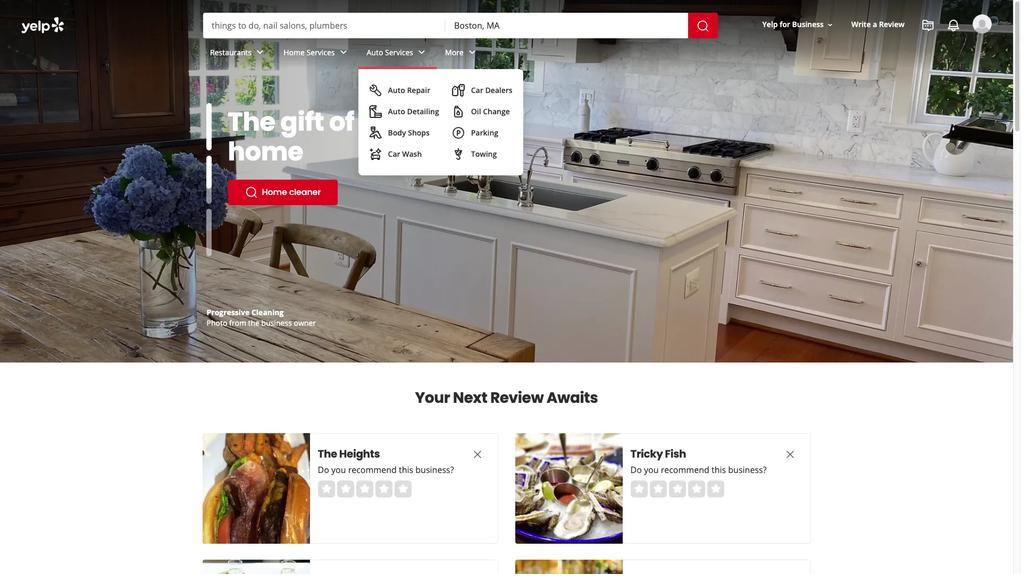 Task type: locate. For each thing, give the bounding box(es) containing it.
auto for auto services
[[367, 47, 383, 57]]

2 services from the left
[[385, 47, 413, 57]]

1 business? from the left
[[416, 464, 454, 476]]

dismiss card image for the heights
[[471, 448, 484, 461]]

24 chevron down v2 image inside restaurants link
[[254, 46, 267, 59]]

dismiss card image for tricky fish
[[784, 448, 796, 461]]

4 24 chevron down v2 image from the left
[[466, 46, 478, 59]]

1 horizontal spatial this
[[712, 464, 726, 476]]

your
[[415, 388, 450, 408]]

menu containing auto repair
[[358, 69, 523, 176]]

your next review awaits
[[415, 388, 598, 408]]

rating element down fish
[[630, 481, 724, 498]]

0 horizontal spatial car
[[388, 149, 400, 159]]

for
[[780, 19, 790, 29]]

auto inside auto repair link
[[388, 85, 405, 95]]

1 24 chevron down v2 image from the left
[[254, 46, 267, 59]]

2 none field from the left
[[454, 20, 680, 31]]

1 services from the left
[[307, 47, 335, 57]]

1 horizontal spatial the
[[318, 447, 337, 462]]

photo
[[207, 318, 227, 328]]

services up auto repair link
[[385, 47, 413, 57]]

do down the heights
[[318, 464, 329, 476]]

0 horizontal spatial none field
[[212, 20, 437, 31]]

2 do from the left
[[630, 464, 642, 476]]

home down the 'find' field
[[284, 47, 305, 57]]

parking link
[[448, 122, 517, 144]]

notifications image
[[947, 19, 960, 32]]

gift
[[280, 104, 324, 140]]

recommend
[[348, 464, 397, 476], [661, 464, 709, 476]]

24 chevron down v2 image right more
[[466, 46, 478, 59]]

more
[[445, 47, 464, 57]]

0 horizontal spatial this
[[399, 464, 413, 476]]

this down the heights link
[[399, 464, 413, 476]]

1 horizontal spatial business?
[[728, 464, 767, 476]]

rating element
[[318, 481, 411, 498], [630, 481, 724, 498]]

the left gift
[[228, 104, 275, 140]]

car right the 24 car dealer v2 icon
[[471, 85, 483, 95]]

1 none field from the left
[[212, 20, 437, 31]]

3 24 chevron down v2 image from the left
[[415, 46, 428, 59]]

car left the wash
[[388, 149, 400, 159]]

0 vertical spatial auto
[[367, 47, 383, 57]]

None field
[[212, 20, 437, 31], [454, 20, 680, 31]]

you for tricky
[[644, 464, 659, 476]]

0 vertical spatial the
[[228, 104, 275, 140]]

the gift of a clean home
[[228, 104, 454, 170]]

do you recommend this business? for the heights
[[318, 464, 454, 476]]

(no rating) image
[[318, 481, 411, 498], [630, 481, 724, 498]]

1 vertical spatial car
[[388, 149, 400, 159]]

services for home services
[[307, 47, 335, 57]]

the
[[228, 104, 275, 140], [318, 447, 337, 462]]

home inside the business categories element
[[284, 47, 305, 57]]

24 chevron down v2 image
[[254, 46, 267, 59], [337, 46, 350, 59], [415, 46, 428, 59], [466, 46, 478, 59]]

business?
[[416, 464, 454, 476], [728, 464, 767, 476]]

24 chevron down v2 image for restaurants
[[254, 46, 267, 59]]

the for the heights
[[318, 447, 337, 462]]

car inside 'link'
[[471, 85, 483, 95]]

dealers
[[485, 85, 513, 95]]

1 this from the left
[[399, 464, 413, 476]]

0 vertical spatial a
[[873, 19, 877, 29]]

2 you from the left
[[644, 464, 659, 476]]

0 vertical spatial car
[[471, 85, 483, 95]]

auto right 24 auto repair v2 image
[[388, 85, 405, 95]]

review right the next
[[490, 388, 544, 408]]

1 horizontal spatial you
[[644, 464, 659, 476]]

you
[[331, 464, 346, 476], [644, 464, 659, 476]]

business? down tricky fish link
[[728, 464, 767, 476]]

0 horizontal spatial you
[[331, 464, 346, 476]]

24 chevron down v2 image down the 'find' text box at the top left of the page
[[337, 46, 350, 59]]

none field near
[[454, 20, 680, 31]]

home cleaner link
[[228, 180, 338, 205]]

1 horizontal spatial rating element
[[630, 481, 724, 498]]

do you recommend this business? down tricky fish link
[[630, 464, 767, 476]]

this
[[399, 464, 413, 476], [712, 464, 726, 476]]

Near text field
[[454, 20, 680, 31]]

24 chevron down v2 image inside home services link
[[337, 46, 350, 59]]

none field the 'find'
[[212, 20, 437, 31]]

a right of
[[359, 104, 377, 140]]

1 (no rating) image from the left
[[318, 481, 411, 498]]

None radio
[[318, 481, 335, 498], [337, 481, 354, 498], [394, 481, 411, 498], [630, 481, 647, 498], [650, 481, 667, 498], [707, 481, 724, 498], [318, 481, 335, 498], [337, 481, 354, 498], [394, 481, 411, 498], [630, 481, 647, 498], [650, 481, 667, 498], [707, 481, 724, 498]]

parking
[[471, 128, 498, 138]]

0 horizontal spatial do you recommend this business?
[[318, 464, 454, 476]]

24 chevron down v2 image for auto services
[[415, 46, 428, 59]]

select slide image
[[206, 103, 211, 151], [206, 143, 211, 190]]

business? down the heights link
[[416, 464, 454, 476]]

0 horizontal spatial do
[[318, 464, 329, 476]]

24 chevron down v2 image for home services
[[337, 46, 350, 59]]

you down "tricky"
[[644, 464, 659, 476]]

1 horizontal spatial dismiss card image
[[784, 448, 796, 461]]

2 this from the left
[[712, 464, 726, 476]]

do
[[318, 464, 329, 476], [630, 464, 642, 476]]

24 chevron down v2 image inside more link
[[466, 46, 478, 59]]

1 horizontal spatial (no rating) image
[[630, 481, 724, 498]]

the
[[248, 318, 260, 328]]

1 vertical spatial auto
[[388, 85, 405, 95]]

cleaning
[[252, 307, 284, 318]]

a inside the gift of a clean home
[[359, 104, 377, 140]]

2 vertical spatial auto
[[388, 106, 405, 116]]

home right the 24 search v2 icon at the left
[[262, 186, 287, 198]]

24 chevron down v2 image right auto services
[[415, 46, 428, 59]]

2 do you recommend this business? from the left
[[630, 464, 767, 476]]

home cleaner
[[262, 186, 321, 198]]

1 horizontal spatial car
[[471, 85, 483, 95]]

services
[[307, 47, 335, 57], [385, 47, 413, 57]]

1 you from the left
[[331, 464, 346, 476]]

2 rating element from the left
[[630, 481, 724, 498]]

do you recommend this business? down the heights link
[[318, 464, 454, 476]]

2 recommend from the left
[[661, 464, 709, 476]]

search image
[[697, 19, 709, 32]]

dismiss card image
[[471, 448, 484, 461], [784, 448, 796, 461]]

recommend for the heights
[[348, 464, 397, 476]]

2 dismiss card image from the left
[[784, 448, 796, 461]]

services down the 'find' field
[[307, 47, 335, 57]]

next
[[453, 388, 487, 408]]

you for the
[[331, 464, 346, 476]]

the left heights
[[318, 447, 337, 462]]

clean
[[382, 104, 454, 140]]

(no rating) image down heights
[[318, 481, 411, 498]]

progressive
[[207, 307, 250, 318]]

the heights link
[[318, 447, 451, 462]]

(no rating) image down fish
[[630, 481, 724, 498]]

2 business? from the left
[[728, 464, 767, 476]]

1 horizontal spatial recommend
[[661, 464, 709, 476]]

review right the write
[[879, 19, 905, 29]]

0 horizontal spatial services
[[307, 47, 335, 57]]

restaurants link
[[202, 38, 275, 69]]

business? for heights
[[416, 464, 454, 476]]

recommend down the heights link
[[348, 464, 397, 476]]

of
[[329, 104, 354, 140]]

1 horizontal spatial services
[[385, 47, 413, 57]]

do you recommend this business?
[[318, 464, 454, 476], [630, 464, 767, 476]]

1 horizontal spatial do you recommend this business?
[[630, 464, 767, 476]]

change
[[483, 106, 510, 116]]

0 horizontal spatial business?
[[416, 464, 454, 476]]

0 horizontal spatial recommend
[[348, 464, 397, 476]]

do down "tricky"
[[630, 464, 642, 476]]

1 vertical spatial home
[[262, 186, 287, 198]]

1 recommend from the left
[[348, 464, 397, 476]]

auto for auto repair
[[388, 85, 405, 95]]

brad k. image
[[973, 14, 992, 34]]

16 chevron down v2 image
[[826, 21, 834, 29]]

2 24 chevron down v2 image from the left
[[337, 46, 350, 59]]

detailing
[[407, 106, 439, 116]]

recommend for tricky fish
[[661, 464, 709, 476]]

1 horizontal spatial review
[[879, 19, 905, 29]]

shops
[[408, 128, 430, 138]]

photo of hugo's invitados image
[[515, 560, 623, 574]]

1 do from the left
[[318, 464, 329, 476]]

0 horizontal spatial dismiss card image
[[471, 448, 484, 461]]

this for the heights
[[399, 464, 413, 476]]

0 horizontal spatial a
[[359, 104, 377, 140]]

1 horizontal spatial none field
[[454, 20, 680, 31]]

2 (no rating) image from the left
[[630, 481, 724, 498]]

0 vertical spatial review
[[879, 19, 905, 29]]

you down the heights
[[331, 464, 346, 476]]

auto inside the auto detailing link
[[388, 106, 405, 116]]

1 dismiss card image from the left
[[471, 448, 484, 461]]

1 vertical spatial the
[[318, 447, 337, 462]]

awaits
[[547, 388, 598, 408]]

None radio
[[356, 481, 373, 498], [375, 481, 392, 498], [669, 481, 686, 498], [688, 481, 705, 498], [356, 481, 373, 498], [375, 481, 392, 498], [669, 481, 686, 498], [688, 481, 705, 498]]

auto services
[[367, 47, 413, 57]]

home
[[284, 47, 305, 57], [262, 186, 287, 198]]

home
[[228, 134, 303, 170]]

write a review link
[[847, 15, 909, 34]]

auto
[[367, 47, 383, 57], [388, 85, 405, 95], [388, 106, 405, 116]]

1 rating element from the left
[[318, 481, 411, 498]]

home for home services
[[284, 47, 305, 57]]

recommend down fish
[[661, 464, 709, 476]]

1 horizontal spatial do
[[630, 464, 642, 476]]

tricky fish
[[630, 447, 686, 462]]

auto inside the auto services link
[[367, 47, 383, 57]]

24 auto detailing v2 image
[[369, 105, 382, 118]]

0 horizontal spatial the
[[228, 104, 275, 140]]

a
[[873, 19, 877, 29], [359, 104, 377, 140]]

write a review
[[851, 19, 905, 29]]

review for a
[[879, 19, 905, 29]]

auto detailing link
[[365, 101, 443, 122]]

yelp for business button
[[758, 15, 839, 34]]

auto repair
[[388, 85, 430, 95]]

24 chevron down v2 image right restaurants
[[254, 46, 267, 59]]

auto up body
[[388, 106, 405, 116]]

repair
[[407, 85, 430, 95]]

0 horizontal spatial (no rating) image
[[318, 481, 411, 498]]

auto for auto detailing
[[388, 106, 405, 116]]

explore banner section banner
[[0, 0, 1013, 363]]

0 vertical spatial home
[[284, 47, 305, 57]]

review
[[879, 19, 905, 29], [490, 388, 544, 408]]

home services
[[284, 47, 335, 57]]

rating element down heights
[[318, 481, 411, 498]]

None search field
[[0, 0, 1013, 176], [203, 13, 720, 38], [0, 0, 1013, 176], [203, 13, 720, 38]]

auto up 24 auto repair v2 image
[[367, 47, 383, 57]]

24 auto repair v2 image
[[369, 84, 382, 97]]

the inside the gift of a clean home
[[228, 104, 275, 140]]

review inside user actions element
[[879, 19, 905, 29]]

1 do you recommend this business? from the left
[[318, 464, 454, 476]]

this down tricky fish link
[[712, 464, 726, 476]]

0 horizontal spatial review
[[490, 388, 544, 408]]

car
[[471, 85, 483, 95], [388, 149, 400, 159]]

1 vertical spatial a
[[359, 104, 377, 140]]

24 chevron down v2 image inside the auto services link
[[415, 46, 428, 59]]

auto repair link
[[365, 80, 443, 101]]

menu
[[358, 69, 523, 176]]

1 vertical spatial review
[[490, 388, 544, 408]]

photo of tricky fish image
[[515, 433, 623, 544]]

body shops link
[[365, 122, 443, 144]]

auto services link
[[358, 38, 437, 69]]

0 horizontal spatial rating element
[[318, 481, 411, 498]]

a right the write
[[873, 19, 877, 29]]



Task type: vqa. For each thing, say whether or not it's contained in the screenshot.
& at the bottom left
no



Task type: describe. For each thing, give the bounding box(es) containing it.
(no rating) image for heights
[[318, 481, 411, 498]]

body
[[388, 128, 406, 138]]

yelp
[[762, 19, 778, 29]]

car wash
[[388, 149, 422, 159]]

oil change
[[471, 106, 510, 116]]

tricky
[[630, 447, 663, 462]]

business categories element
[[202, 38, 992, 176]]

24 body shop v2 image
[[369, 127, 382, 139]]

24 chevron down v2 image for more
[[466, 46, 478, 59]]

progressive cleaning photo from the business owner
[[207, 307, 316, 328]]

more link
[[437, 38, 487, 69]]

body shops
[[388, 128, 430, 138]]

do for tricky fish
[[630, 464, 642, 476]]

oil
[[471, 106, 481, 116]]

Find text field
[[212, 20, 437, 31]]

the for the gift of a clean home
[[228, 104, 275, 140]]

(no rating) image for fish
[[630, 481, 724, 498]]

photo of the heights image
[[202, 433, 310, 544]]

write
[[851, 19, 871, 29]]

tricky fish link
[[630, 447, 763, 462]]

do for the heights
[[318, 464, 329, 476]]

towing
[[471, 149, 497, 159]]

menu inside the business categories element
[[358, 69, 523, 176]]

24 oil change v2 image
[[452, 105, 465, 118]]

user actions element
[[754, 13, 1007, 79]]

car for car wash
[[388, 149, 400, 159]]

car dealers
[[471, 85, 513, 95]]

auto detailing
[[388, 106, 439, 116]]

24 car dealer v2 image
[[452, 84, 465, 97]]

services for auto services
[[385, 47, 413, 57]]

24 search v2 image
[[245, 186, 258, 199]]

1 horizontal spatial a
[[873, 19, 877, 29]]

rating element for fish
[[630, 481, 724, 498]]

restaurants
[[210, 47, 252, 57]]

car for car dealers
[[471, 85, 483, 95]]

business? for fish
[[728, 464, 767, 476]]

this for tricky fish
[[712, 464, 726, 476]]

cleaner
[[289, 186, 321, 198]]

wash
[[402, 149, 422, 159]]

24 towing v2 image
[[452, 148, 465, 161]]

car dealers link
[[448, 80, 517, 101]]

1 select slide image from the top
[[206, 103, 211, 151]]

rating element for heights
[[318, 481, 411, 498]]

business
[[792, 19, 824, 29]]

do you recommend this business? for tricky fish
[[630, 464, 767, 476]]

fish
[[665, 447, 686, 462]]

photo of truluck's ocean's finest seafood & crab image
[[202, 560, 310, 574]]

home for home cleaner
[[262, 186, 287, 198]]

projects image
[[922, 19, 934, 32]]

home services link
[[275, 38, 358, 69]]

oil change link
[[448, 101, 517, 122]]

business
[[261, 318, 292, 328]]

24 car wash v2 image
[[369, 148, 382, 161]]

24 parking v2 image
[[452, 127, 465, 139]]

2 select slide image from the top
[[206, 143, 211, 190]]

heights
[[339, 447, 380, 462]]

owner
[[294, 318, 316, 328]]

car wash link
[[365, 144, 443, 165]]

review for next
[[490, 388, 544, 408]]

yelp for business
[[762, 19, 824, 29]]

the heights
[[318, 447, 380, 462]]

towing link
[[448, 144, 517, 165]]

progressive cleaning link
[[207, 307, 284, 318]]

from
[[229, 318, 246, 328]]



